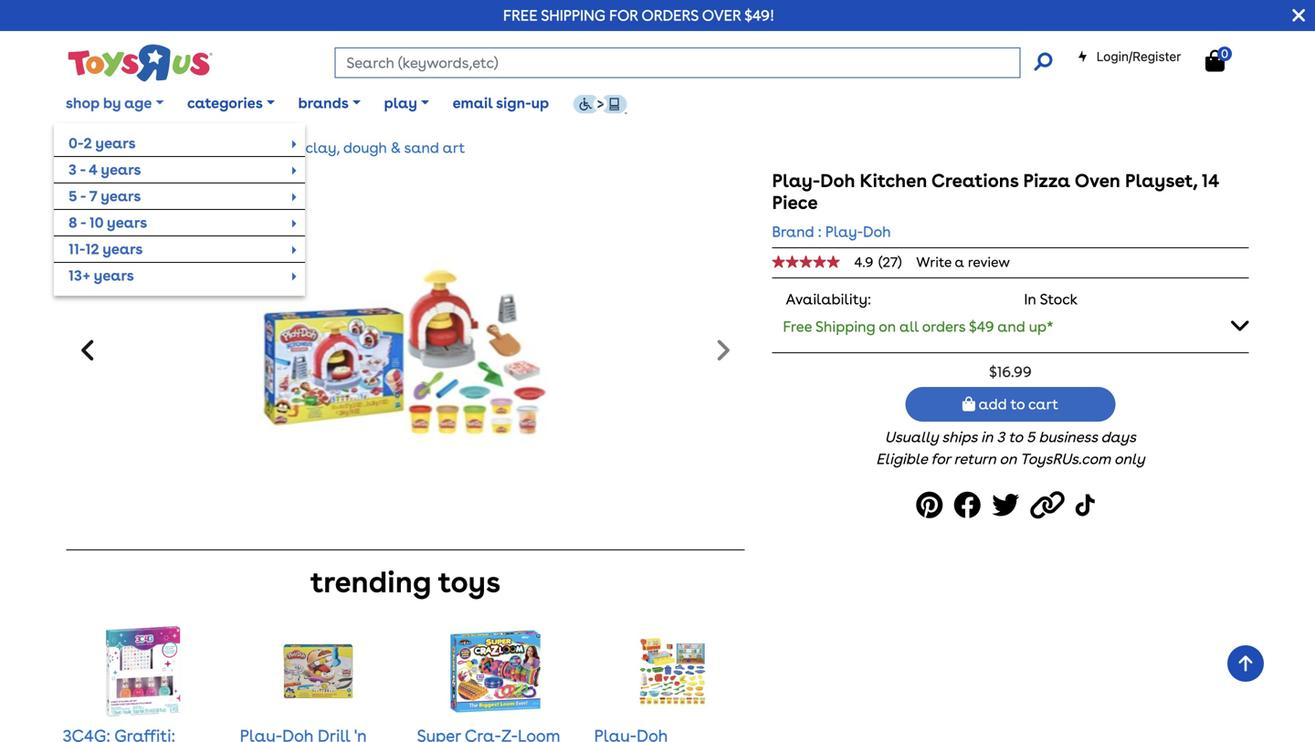 Task type: locate. For each thing, give the bounding box(es) containing it.
free
[[503, 6, 538, 24]]

art
[[443, 139, 465, 157]]

share a link to play-doh kitchen creations pizza oven playset, 14 piece on twitter image
[[992, 485, 1025, 526]]

0 horizontal spatial 5
[[69, 187, 77, 205]]

3 right in
[[997, 429, 1005, 446]]

years right 7
[[101, 187, 141, 205]]

free
[[783, 318, 812, 336]]

1 horizontal spatial 5
[[1027, 429, 1035, 446]]

2 & from the left
[[391, 139, 401, 157]]

login/register
[[1097, 49, 1181, 64]]

1 horizontal spatial on
[[1000, 450, 1017, 468]]

1 vertical spatial 5
[[1027, 429, 1035, 446]]

0 horizontal spatial play-
[[772, 170, 820, 192]]

& left sand
[[391, 139, 401, 157]]

to inside usually ships in 3 to 5 business days eligible for return on toysrus.com only
[[1009, 429, 1023, 446]]

tiktok image
[[1076, 485, 1099, 526]]

None search field
[[335, 47, 1053, 78]]

on right the return
[[1000, 450, 1017, 468]]

free shipping on all orders $49 and up*
[[783, 318, 1054, 336]]

0 vertical spatial categories
[[187, 94, 263, 112]]

toys r us image
[[66, 42, 212, 84]]

over
[[702, 6, 741, 24]]

doh up 4.9 (27)
[[863, 223, 891, 241]]

on inside dropdown button
[[879, 318, 896, 336]]

clay,
[[305, 139, 340, 157]]

brand
[[772, 223, 814, 241]]

play- right :
[[826, 223, 863, 241]]

1 vertical spatial to
[[1009, 429, 1023, 446]]

1 & from the left
[[227, 139, 237, 157]]

play
[[384, 94, 417, 112]]

1 horizontal spatial &
[[391, 139, 401, 157]]

cart
[[1029, 396, 1059, 414]]

& for dough
[[391, 139, 401, 157]]

13+
[[69, 267, 90, 284]]

0 vertical spatial -
[[80, 161, 85, 178]]

0 horizontal spatial categories
[[66, 139, 140, 157]]

4
[[89, 161, 98, 178]]

play-
[[772, 170, 820, 192], [826, 223, 863, 241]]

crafts
[[241, 139, 282, 157]]

1 vertical spatial categories
[[66, 139, 140, 157]]

1 vertical spatial play-
[[826, 223, 863, 241]]

1 vertical spatial on
[[1000, 450, 1017, 468]]

piece
[[772, 192, 818, 214]]

0 vertical spatial 3
[[69, 161, 77, 178]]

0 vertical spatial doh
[[820, 170, 855, 192]]

11-
[[69, 240, 85, 258]]

on left the all in the right top of the page
[[879, 318, 896, 336]]

1 vertical spatial -
[[80, 187, 86, 205]]

categories up kids arts & crafts
[[187, 94, 263, 112]]

categories for categories 'link'
[[66, 139, 140, 157]]

3 inside 0-2 years 3 - 4 years 5 - 7 years 8 - 10 years 11-12 years 13+ years
[[69, 161, 77, 178]]

shipping
[[541, 6, 606, 24]]

menu bar
[[54, 71, 1315, 296]]

to
[[1011, 396, 1025, 414], [1009, 429, 1023, 446]]

0 horizontal spatial 3
[[69, 161, 77, 178]]

categories inside dropdown button
[[187, 94, 263, 112]]

0 vertical spatial on
[[879, 318, 896, 336]]

0 vertical spatial to
[[1011, 396, 1025, 414]]

1 horizontal spatial doh
[[863, 223, 891, 241]]

14
[[1202, 170, 1220, 192]]

0-2 years 3 - 4 years 5 - 7 years 8 - 10 years 11-12 years 13+ years
[[69, 134, 147, 284]]

- left '4'
[[80, 161, 85, 178]]

3 inside usually ships in 3 to 5 business days eligible for return on toysrus.com only
[[997, 429, 1005, 446]]

trending
[[311, 565, 431, 600]]

- left 7
[[80, 187, 86, 205]]

playset,
[[1125, 170, 1198, 192]]

days
[[1101, 429, 1136, 446]]

on inside usually ships in 3 to 5 business days eligible for return on toysrus.com only
[[1000, 450, 1017, 468]]

brands
[[298, 94, 349, 112]]

&
[[227, 139, 237, 157], [391, 139, 401, 157]]

0 horizontal spatial on
[[879, 318, 896, 336]]

years
[[95, 134, 136, 152], [101, 161, 141, 178], [101, 187, 141, 205], [107, 214, 147, 231], [103, 240, 143, 258], [94, 267, 134, 284]]

2 - from the top
[[80, 187, 86, 205]]

12
[[85, 240, 99, 258]]

0 link
[[1206, 46, 1244, 73]]

- right 8 on the top left of page
[[80, 214, 86, 231]]

2 vertical spatial -
[[80, 214, 86, 231]]

dough
[[343, 139, 387, 157]]

& right the arts
[[227, 139, 237, 157]]

to right in
[[1009, 429, 1023, 446]]

shop by age
[[66, 94, 152, 112]]

up*
[[1029, 318, 1054, 336]]

on
[[879, 318, 896, 336], [1000, 450, 1017, 468]]

review
[[968, 254, 1010, 270]]

only
[[1114, 450, 1145, 468]]

kids
[[164, 139, 191, 157]]

$49!
[[745, 6, 775, 24]]

0 vertical spatial 5
[[69, 187, 77, 205]]

8 - 10 years button
[[54, 210, 305, 236]]

play-doh kitchen creations pizza oven playset, 14 piece brand : play-doh
[[772, 170, 1220, 241]]

3
[[69, 161, 77, 178], [997, 429, 1005, 446]]

categories link
[[66, 139, 140, 157]]

trending toys
[[311, 565, 501, 600]]

play- up brand
[[772, 170, 820, 192]]

shop by age button
[[54, 81, 176, 126]]

11-12 years button
[[54, 236, 305, 262]]

this icon serves as a link to download the essential accessibility assistive technology app for individuals with physical disabilities. it is featured as part of our commitment to diversity and inclusion. image
[[573, 94, 627, 114]]

all
[[900, 318, 919, 336]]

orders
[[642, 6, 699, 24]]

3 left '4'
[[69, 161, 77, 178]]

0 horizontal spatial &
[[227, 139, 237, 157]]

doh right "piece"
[[820, 170, 855, 192]]

1 horizontal spatial 3
[[997, 429, 1005, 446]]

3 for to
[[997, 429, 1005, 446]]

play-doh supermarket spree playset image
[[635, 626, 710, 717]]

write a review
[[917, 254, 1010, 270]]

$49
[[969, 318, 994, 336]]

0 horizontal spatial doh
[[820, 170, 855, 192]]

1 horizontal spatial categories
[[187, 94, 263, 112]]

0-
[[69, 134, 84, 152]]

kitchen
[[860, 170, 927, 192]]

pizza
[[1023, 170, 1071, 192]]

to right add
[[1011, 396, 1025, 414]]

categories up '4'
[[66, 139, 140, 157]]

1 vertical spatial 3
[[997, 429, 1005, 446]]

5 down cart
[[1027, 429, 1035, 446]]

up
[[531, 94, 549, 112]]

usually
[[885, 429, 939, 446]]

0-2 years button
[[54, 130, 305, 156]]

brand : play-doh link
[[772, 221, 891, 243]]

in
[[981, 429, 993, 446]]

3 for -
[[69, 161, 77, 178]]

5 left 7
[[69, 187, 77, 205]]

4.9 (27)
[[854, 254, 902, 270]]



Task type: describe. For each thing, give the bounding box(es) containing it.
brands button
[[286, 81, 372, 126]]

return
[[954, 450, 996, 468]]

0 vertical spatial play-
[[772, 170, 820, 192]]

in
[[1024, 290, 1037, 308]]

years right 10
[[107, 214, 147, 231]]

create a pinterest pin for play-doh kitchen creations pizza oven playset, 14 piece image
[[916, 485, 948, 526]]

stock
[[1040, 290, 1078, 308]]

add
[[979, 396, 1007, 414]]

2
[[84, 134, 92, 152]]

toysrus.com
[[1020, 450, 1111, 468]]

clay, dough & sand art
[[305, 139, 465, 157]]

oven
[[1075, 170, 1121, 192]]

shop-by-age menu
[[54, 123, 305, 296]]

1 - from the top
[[80, 161, 85, 178]]

copy a link to play-doh kitchen creations pizza oven playset, 14 piece image
[[1031, 485, 1070, 526]]

years right '4'
[[101, 161, 141, 178]]

7
[[89, 187, 97, 205]]

for
[[609, 6, 638, 24]]

a
[[955, 254, 965, 270]]

add to cart button
[[906, 387, 1116, 422]]

menu bar containing shop by age
[[54, 71, 1315, 296]]

& for arts
[[227, 139, 237, 157]]

3 - 4 years button
[[54, 157, 305, 183]]

email sign-up
[[453, 94, 549, 112]]

super cra-z-loom - diy bracelet loom kit, 2200 latex free color bands, 6 row loom, design & create, cra-z-art ages 8+ image
[[450, 626, 541, 717]]

shop
[[66, 94, 99, 112]]

5 inside usually ships in 3 to 5 business days eligible for return on toysrus.com only
[[1027, 429, 1035, 446]]

categories for "categories" dropdown button
[[187, 94, 263, 112]]

kids arts & crafts
[[164, 139, 282, 157]]

shopping bag image
[[1206, 50, 1225, 72]]

free shipping on all orders $49 and up* button
[[772, 307, 1249, 345]]

availability:
[[786, 290, 871, 308]]

1 horizontal spatial play-
[[826, 223, 863, 241]]

write
[[917, 254, 952, 270]]

business
[[1039, 429, 1098, 446]]

usually ships in 3 to 5 business days eligible for return on toysrus.com only
[[876, 429, 1145, 468]]

8
[[69, 214, 77, 231]]

email sign-up link
[[441, 81, 561, 126]]

play button
[[372, 81, 441, 126]]

years right the 2 at the left of page
[[95, 134, 136, 152]]

free shipping for orders over $49! link
[[503, 6, 775, 24]]

13+ years button
[[54, 263, 305, 288]]

and
[[998, 318, 1026, 336]]

add to cart
[[975, 396, 1059, 414]]

4.9
[[854, 254, 874, 270]]

free shipping for orders over $49!
[[503, 6, 775, 24]]

play-doh kitchen creations pizza oven playset, 14 piece image number null image
[[256, 170, 555, 535]]

for
[[931, 450, 950, 468]]

shopping bag image
[[963, 397, 975, 412]]

0
[[1221, 46, 1229, 61]]

5 - 7 years button
[[54, 183, 305, 209]]

(27)
[[879, 254, 902, 270]]

shipping
[[816, 318, 876, 336]]

in stock
[[1024, 290, 1078, 308]]

by
[[103, 94, 121, 112]]

sand
[[404, 139, 439, 157]]

eligible
[[876, 450, 928, 468]]

toys
[[438, 565, 501, 600]]

sign-
[[496, 94, 531, 112]]

close button image
[[1293, 5, 1305, 26]]

3c4g: graffiti: street style nail art set image
[[96, 626, 187, 717]]

3 - from the top
[[80, 214, 86, 231]]

orders
[[922, 318, 966, 336]]

write a review button
[[917, 254, 1010, 270]]

email
[[453, 94, 493, 112]]

:
[[818, 223, 822, 241]]

$16.99
[[989, 363, 1032, 381]]

1 vertical spatial doh
[[863, 223, 891, 241]]

clay, dough & sand art link
[[305, 139, 465, 157]]

login/register button
[[1078, 47, 1181, 66]]

5 inside 0-2 years 3 - 4 years 5 - 7 years 8 - 10 years 11-12 years 13+ years
[[69, 187, 77, 205]]

years down 12
[[94, 267, 134, 284]]

age
[[124, 94, 152, 112]]

play-doh drill 'n fill dentist image
[[281, 626, 356, 717]]

arts
[[194, 139, 223, 157]]

years right 12
[[103, 240, 143, 258]]

10
[[89, 214, 104, 231]]

ships
[[942, 429, 977, 446]]

creations
[[932, 170, 1019, 192]]

categories button
[[176, 81, 286, 126]]

share play-doh kitchen creations pizza oven playset, 14 piece on facebook image
[[954, 485, 987, 526]]

Enter Keyword or Item No. search field
[[335, 47, 1021, 78]]

kids arts & crafts link
[[164, 139, 282, 157]]

to inside button
[[1011, 396, 1025, 414]]



Task type: vqa. For each thing, say whether or not it's contained in the screenshot.
Brand : Play-Doh link
yes



